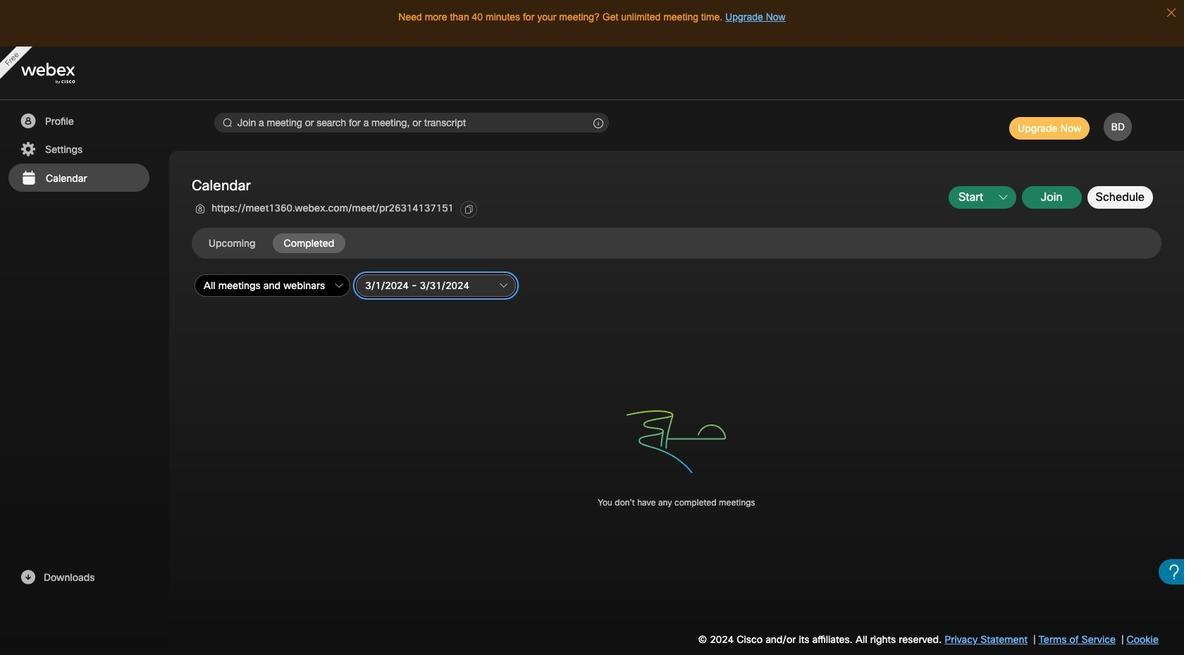 Task type: vqa. For each thing, say whether or not it's contained in the screenshot.
text field at the top within Schedule A Meeting element
no



Task type: describe. For each thing, give the bounding box(es) containing it.
tab list inside the calendar element
[[197, 233, 351, 253]]

tab panel inside the calendar element
[[192, 271, 1165, 558]]

cisco webex image
[[21, 63, 106, 84]]

mds content download_filled image
[[19, 569, 37, 586]]

mds meetings_filled image
[[20, 170, 37, 187]]

mds people circle_filled image
[[19, 113, 37, 130]]

Join a meeting or search for a meeting, or transcript text field
[[214, 113, 609, 133]]



Task type: locate. For each thing, give the bounding box(es) containing it.
tab panel
[[192, 271, 1165, 558]]

banner
[[0, 47, 1185, 100]]

1 tab from the left
[[197, 233, 267, 253]]

calendar element
[[0, 151, 1185, 655]]

copy image
[[464, 205, 474, 215]]

tab list
[[197, 233, 351, 253]]

0 horizontal spatial tab
[[197, 233, 267, 253]]

1 horizontal spatial tab
[[273, 233, 346, 253]]

mds settings_filled image
[[19, 141, 37, 158]]

2 tab from the left
[[273, 233, 346, 253]]

tab
[[197, 233, 267, 253], [273, 233, 346, 253]]



